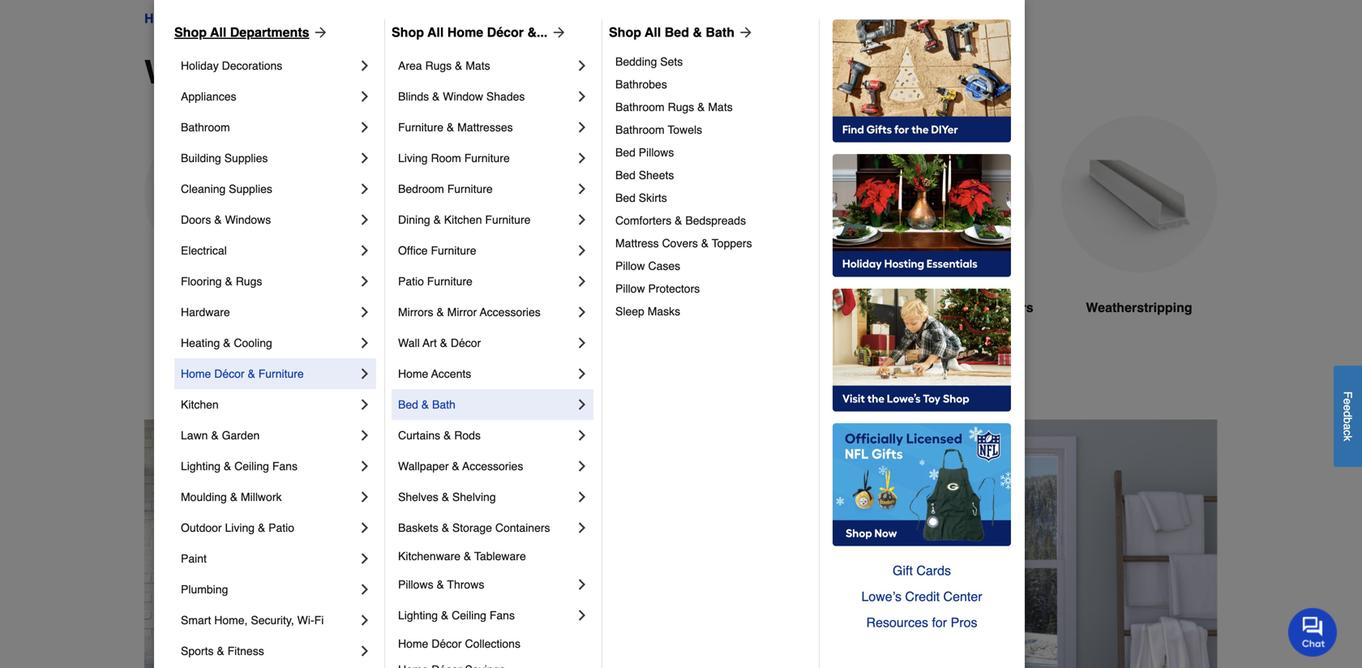Task type: describe. For each thing, give the bounding box(es) containing it.
bed sheets link
[[615, 164, 808, 186]]

chevron right image for doors & windows
[[357, 212, 373, 228]]

& up bedding sets link
[[693, 25, 702, 40]]

flooring & rugs
[[181, 275, 262, 288]]

resources for pros link
[[833, 610, 1011, 636]]

chevron right image for heating & cooling
[[357, 335, 373, 351]]

furniture & mattresses link
[[398, 112, 574, 143]]

comforters & bedspreads
[[615, 214, 746, 227]]

plumbing link
[[181, 574, 357, 605]]

0 vertical spatial patio
[[398, 275, 424, 288]]

bed for bed sheets
[[615, 169, 636, 182]]

heating & cooling
[[181, 336, 272, 349]]

0 horizontal spatial lighting
[[181, 460, 221, 473]]

doors down cleaning
[[181, 213, 211, 226]]

mattress
[[615, 237, 659, 250]]

all for departments
[[210, 25, 226, 40]]

kitchenware & tableware link
[[398, 543, 590, 569]]

& up throws
[[464, 550, 471, 563]]

curtains & rods link
[[398, 420, 574, 451]]

shop all departments
[[174, 25, 309, 40]]

pillow protectors link
[[615, 277, 808, 300]]

bed sheets
[[615, 169, 674, 182]]

& right the blinds in the left top of the page
[[432, 90, 440, 103]]

chevron right image for wall art & décor
[[574, 335, 590, 351]]

& up living room furniture
[[447, 121, 454, 134]]

heating & cooling link
[[181, 328, 357, 358]]

& left rods
[[444, 429, 451, 442]]

0 vertical spatial windows & doors
[[195, 11, 298, 26]]

home inside 'link'
[[447, 25, 483, 40]]

mirror
[[447, 306, 477, 319]]

& down cleaning supplies
[[214, 213, 222, 226]]

chevron right image for pillows & throws
[[574, 576, 590, 593]]

masks
[[648, 305, 680, 318]]

chevron right image for living room furniture
[[574, 150, 590, 166]]

shop all bed & bath
[[609, 25, 735, 40]]

mirrors & mirror accessories link
[[398, 297, 574, 328]]

garage
[[878, 300, 923, 315]]

lowe's credit center
[[861, 589, 982, 604]]

a white three-panel, craftsman-style, prehung interior door with doorframe and hinges. image
[[328, 116, 485, 273]]

blinds & window shades link
[[398, 81, 574, 112]]

décor down heating & cooling
[[214, 367, 245, 380]]

chevron right image for home accents
[[574, 366, 590, 382]]

gift
[[893, 563, 913, 578]]

home décor & furniture link
[[181, 358, 357, 389]]

throws
[[447, 578, 484, 591]]

chevron right image for flooring & rugs
[[357, 273, 373, 289]]

& left openers
[[968, 300, 977, 315]]

& up covers
[[675, 214, 682, 227]]

center
[[943, 589, 982, 604]]

doors inside 'link'
[[412, 300, 449, 315]]

& right lawn
[[211, 429, 219, 442]]

holiday decorations
[[181, 59, 282, 72]]

sports & fitness link
[[181, 636, 357, 666]]

& up pillow cases link
[[701, 237, 709, 250]]

a blue chamberlain garage door opener with two white light panels. image
[[877, 116, 1035, 273]]

containers
[[495, 521, 550, 534]]

holiday hosting essentials. image
[[833, 154, 1011, 277]]

& up the "shelves & shelving"
[[452, 460, 460, 473]]

tableware
[[474, 550, 526, 563]]

paint
[[181, 552, 207, 565]]

1 vertical spatial patio
[[269, 521, 294, 534]]

arrow right image for shop all home décor &...
[[548, 24, 567, 41]]

all for bed
[[645, 25, 661, 40]]

bathroom rugs & mats link
[[615, 96, 808, 118]]

home décor collections
[[398, 637, 520, 650]]

chevron right image for furniture & mattresses
[[574, 119, 590, 135]]

home accents
[[398, 367, 471, 380]]

lawn
[[181, 429, 208, 442]]

furniture down the blinds in the left top of the page
[[398, 121, 444, 134]]

0 horizontal spatial bath
[[432, 398, 456, 411]]

departments
[[230, 25, 309, 40]]

pillow for pillow protectors
[[615, 282, 645, 295]]

mirrors & mirror accessories
[[398, 306, 541, 319]]

chevron right image for dining & kitchen furniture
[[574, 212, 590, 228]]

moulding & millwork
[[181, 491, 282, 503]]

arrow right image
[[309, 24, 329, 41]]

1 vertical spatial lighting & ceiling fans link
[[398, 600, 574, 631]]

f
[[1341, 391, 1354, 398]]

officially licensed n f l gifts. shop now. image
[[833, 423, 1011, 546]]

décor inside 'link'
[[487, 25, 524, 40]]

appliances link
[[181, 81, 357, 112]]

cleaning supplies link
[[181, 174, 357, 204]]

doors down arrow right icon
[[328, 54, 421, 91]]

0 horizontal spatial living
[[225, 521, 255, 534]]

& left mirror
[[437, 306, 444, 319]]

advertisement region
[[144, 420, 1218, 668]]

kitchenware
[[398, 550, 461, 563]]

towels
[[668, 123, 702, 136]]

chat invite button image
[[1288, 607, 1338, 657]]

cards
[[916, 563, 951, 578]]

home for home
[[144, 11, 180, 26]]

0 horizontal spatial rugs
[[236, 275, 262, 288]]

sleep masks link
[[615, 300, 808, 323]]

windows up holiday decorations
[[195, 11, 247, 26]]

garage doors & openers
[[878, 300, 1033, 315]]

& down the "pillows & throws"
[[441, 609, 449, 622]]

1 e from the top
[[1341, 398, 1354, 405]]

baskets & storage containers link
[[398, 512, 574, 543]]

a blue six-lite, two-panel, shaker-style exterior door. image
[[144, 116, 302, 273]]

sleep
[[615, 305, 644, 318]]

chevron right image for blinds & window shades
[[574, 88, 590, 105]]

bathroom for bathroom rugs & mats
[[615, 101, 665, 114]]

moulding & millwork link
[[181, 482, 357, 512]]

pillows & throws link
[[398, 569, 574, 600]]

doors right garage at the right top
[[927, 300, 964, 315]]

&...
[[527, 25, 548, 40]]

lowe's credit center link
[[833, 584, 1011, 610]]

millwork
[[241, 491, 282, 503]]

storage
[[452, 521, 492, 534]]

cleaning supplies
[[181, 182, 272, 195]]

baskets & storage containers
[[398, 521, 550, 534]]

cases
[[648, 259, 680, 272]]

a piece of white weatherstripping. image
[[1060, 116, 1218, 273]]

rugs for bathroom
[[668, 101, 694, 114]]

bed skirts
[[615, 191, 667, 204]]

weatherstripping
[[1086, 300, 1192, 315]]

chevron right image for sports & fitness
[[357, 643, 373, 659]]

pillow protectors
[[615, 282, 700, 295]]

shelves & shelving
[[398, 491, 496, 503]]

f e e d b a c k button
[[1334, 366, 1362, 467]]

windows down shop all departments
[[144, 54, 286, 91]]

1 horizontal spatial fans
[[490, 609, 515, 622]]

bedroom furniture link
[[398, 174, 574, 204]]

outdoor living & patio
[[181, 521, 294, 534]]

chevron right image for plumbing
[[357, 581, 373, 598]]

& left cooling
[[223, 336, 231, 349]]

a
[[1341, 423, 1354, 430]]

chevron right image for bedroom furniture
[[574, 181, 590, 197]]

a barn door with a brown frame, three frosted glass panels, black hardware and a black track. image
[[694, 116, 851, 273]]

bed up sets
[[665, 25, 689, 40]]

chevron right image for bathroom
[[357, 119, 373, 135]]

pros
[[951, 615, 977, 630]]

holiday decorations link
[[181, 50, 357, 81]]

chevron right image for paint
[[357, 551, 373, 567]]

dining & kitchen furniture link
[[398, 204, 574, 235]]

area rugs & mats link
[[398, 50, 574, 81]]

supplies for cleaning supplies
[[229, 182, 272, 195]]

outdoor living & patio link
[[181, 512, 357, 543]]

pillows inside "link"
[[398, 578, 433, 591]]

dining
[[398, 213, 430, 226]]

& up the moulding & millwork
[[224, 460, 231, 473]]

covers
[[662, 237, 698, 250]]

bathroom link
[[181, 112, 357, 143]]

moulding
[[181, 491, 227, 503]]

décor down the "mirrors & mirror accessories"
[[451, 336, 481, 349]]

gift cards link
[[833, 558, 1011, 584]]

bed for bed & bath
[[398, 398, 418, 411]]

lawn & garden
[[181, 429, 260, 442]]



Task type: vqa. For each thing, say whether or not it's contained in the screenshot.
1 for $ 37 .36
no



Task type: locate. For each thing, give the bounding box(es) containing it.
e up b
[[1341, 404, 1354, 411]]

mirrors
[[398, 306, 433, 319]]

chevron right image for patio furniture
[[574, 273, 590, 289]]

2 all from the left
[[427, 25, 444, 40]]

e up d
[[1341, 398, 1354, 405]]

appliances
[[181, 90, 236, 103]]

rugs inside 'link'
[[668, 101, 694, 114]]

electrical
[[181, 244, 227, 257]]

chevron right image
[[357, 88, 373, 105], [574, 88, 590, 105], [357, 119, 373, 135], [357, 181, 373, 197], [574, 181, 590, 197], [574, 212, 590, 228], [574, 242, 590, 259], [357, 273, 373, 289], [357, 304, 373, 320], [574, 304, 590, 320], [357, 335, 373, 351], [574, 335, 590, 351], [357, 366, 373, 382], [357, 427, 373, 443], [574, 427, 590, 443], [357, 458, 373, 474], [357, 489, 373, 505], [574, 520, 590, 536], [357, 551, 373, 567], [357, 612, 373, 628]]

shop up "bedding"
[[609, 25, 641, 40]]

home for home décor & furniture
[[181, 367, 211, 380]]

0 vertical spatial lighting & ceiling fans
[[181, 460, 298, 473]]

all up area rugs & mats
[[427, 25, 444, 40]]

arrow right image
[[548, 24, 567, 41], [735, 24, 754, 41]]

1 horizontal spatial shop
[[392, 25, 424, 40]]

office
[[398, 244, 428, 257]]

bed up bed skirts
[[615, 169, 636, 182]]

0 vertical spatial pillows
[[639, 146, 674, 159]]

pillows up "sheets"
[[639, 146, 674, 159]]

1 horizontal spatial lighting & ceiling fans
[[398, 609, 515, 622]]

1 vertical spatial windows & doors
[[144, 54, 421, 91]]

1 vertical spatial bath
[[432, 398, 456, 411]]

2 e from the top
[[1341, 404, 1354, 411]]

mats
[[466, 59, 490, 72], [708, 101, 733, 114]]

bed up curtains
[[398, 398, 418, 411]]

pillow cases link
[[615, 255, 808, 277]]

bath up curtains & rods
[[432, 398, 456, 411]]

lighting & ceiling fans
[[181, 460, 298, 473], [398, 609, 515, 622]]

& left throws
[[437, 578, 444, 591]]

furniture up mirror
[[427, 275, 473, 288]]

chevron right image for lawn & garden
[[357, 427, 373, 443]]

accessories inside "link"
[[462, 460, 523, 473]]

collections
[[465, 637, 520, 650]]

mats inside area rugs & mats link
[[466, 59, 490, 72]]

rods
[[454, 429, 481, 442]]

kitchen down bedroom furniture
[[444, 213, 482, 226]]

accessories down patio furniture link on the left of the page
[[480, 306, 541, 319]]

windows & doors down departments
[[144, 54, 421, 91]]

0 vertical spatial rugs
[[425, 59, 452, 72]]

doors
[[263, 11, 298, 26], [328, 54, 421, 91], [181, 213, 211, 226], [231, 300, 268, 315], [412, 300, 449, 315], [927, 300, 964, 315]]

chevron right image for shelves & shelving
[[574, 489, 590, 505]]

bed & bath
[[398, 398, 456, 411]]

2 pillow from the top
[[615, 282, 645, 295]]

0 horizontal spatial lighting & ceiling fans
[[181, 460, 298, 473]]

plumbing
[[181, 583, 228, 596]]

bed pillows
[[615, 146, 674, 159]]

supplies down building supplies link
[[229, 182, 272, 195]]

a black double-hung window with six panes. image
[[511, 116, 668, 273]]

dining & kitchen furniture
[[398, 213, 531, 226]]

chevron right image for lighting & ceiling fans
[[574, 607, 590, 623]]

area rugs & mats
[[398, 59, 490, 72]]

bathroom inside 'link'
[[615, 101, 665, 114]]

accessories
[[480, 306, 541, 319], [462, 460, 523, 473]]

arrow right image for shop all bed & bath
[[735, 24, 754, 41]]

rugs up hardware link
[[236, 275, 262, 288]]

mats for area rugs & mats
[[466, 59, 490, 72]]

0 vertical spatial accessories
[[480, 306, 541, 319]]

bath
[[706, 25, 735, 40], [432, 398, 456, 411]]

windows & doors up decorations
[[195, 11, 298, 26]]

0 vertical spatial pillow
[[615, 259, 645, 272]]

credit
[[905, 589, 940, 604]]

shop all home décor &... link
[[392, 23, 567, 42]]

windows down pillow protectors
[[561, 300, 618, 315]]

ceiling
[[234, 460, 269, 473], [452, 609, 486, 622]]

1 horizontal spatial patio
[[398, 275, 424, 288]]

kitchen up lawn
[[181, 398, 219, 411]]

home accents link
[[398, 358, 574, 389]]

doors & windows link
[[181, 204, 357, 235]]

chevron right image for kitchen
[[357, 396, 373, 413]]

& down millwork
[[258, 521, 265, 534]]

hardware
[[181, 306, 230, 319]]

1 horizontal spatial lighting
[[398, 609, 438, 622]]

accessories down curtains & rods link
[[462, 460, 523, 473]]

1 vertical spatial lighting
[[398, 609, 438, 622]]

mats for bathroom rugs & mats
[[708, 101, 733, 114]]

shop up holiday on the left top of page
[[174, 25, 207, 40]]

living
[[398, 152, 428, 165], [225, 521, 255, 534]]

& down arrow right icon
[[295, 54, 319, 91]]

1 all from the left
[[210, 25, 226, 40]]

baskets
[[398, 521, 438, 534]]

furniture up dining & kitchen furniture
[[447, 182, 493, 195]]

2 horizontal spatial shop
[[609, 25, 641, 40]]

2 shop from the left
[[392, 25, 424, 40]]

1 horizontal spatial kitchen
[[444, 213, 482, 226]]

comforters & bedspreads link
[[615, 209, 808, 232]]

sheets
[[639, 169, 674, 182]]

& right dining
[[433, 213, 441, 226]]

chevron right image for baskets & storage containers
[[574, 520, 590, 536]]

bedding sets
[[615, 55, 683, 68]]

0 vertical spatial lighting & ceiling fans link
[[181, 451, 357, 482]]

ceiling for topmost lighting & ceiling fans link
[[234, 460, 269, 473]]

1 pillow from the top
[[615, 259, 645, 272]]

0 vertical spatial fans
[[272, 460, 298, 473]]

& right art
[[440, 336, 448, 349]]

0 horizontal spatial arrow right image
[[548, 24, 567, 41]]

chevron right image for building supplies
[[357, 150, 373, 166]]

lighting & ceiling fans for bottommost lighting & ceiling fans link
[[398, 609, 515, 622]]

fans down lawn & garden link
[[272, 460, 298, 473]]

1 vertical spatial supplies
[[229, 182, 272, 195]]

2 horizontal spatial all
[[645, 25, 661, 40]]

chevron right image
[[357, 58, 373, 74], [574, 58, 590, 74], [574, 119, 590, 135], [357, 150, 373, 166], [574, 150, 590, 166], [357, 212, 373, 228], [357, 242, 373, 259], [574, 273, 590, 289], [574, 366, 590, 382], [357, 396, 373, 413], [574, 396, 590, 413], [574, 458, 590, 474], [574, 489, 590, 505], [357, 520, 373, 536], [574, 576, 590, 593], [357, 581, 373, 598], [574, 607, 590, 623], [357, 643, 373, 659]]

shop up area
[[392, 25, 424, 40]]

rugs up towels
[[668, 101, 694, 114]]

furniture down heating & cooling link
[[258, 367, 304, 380]]

1 horizontal spatial rugs
[[425, 59, 452, 72]]

décor left the &...
[[487, 25, 524, 40]]

fans up home décor collections link
[[490, 609, 515, 622]]

0 vertical spatial lighting
[[181, 460, 221, 473]]

all inside 'link'
[[427, 25, 444, 40]]

& up "blinds & window shades"
[[455, 59, 462, 72]]

resources for pros
[[866, 615, 977, 630]]

office furniture link
[[398, 235, 574, 266]]

0 horizontal spatial shop
[[174, 25, 207, 40]]

electrical link
[[181, 235, 357, 266]]

1 horizontal spatial bath
[[706, 25, 735, 40]]

comforters
[[615, 214, 672, 227]]

gift cards
[[893, 563, 951, 578]]

lighting & ceiling fans link up millwork
[[181, 451, 357, 482]]

0 horizontal spatial all
[[210, 25, 226, 40]]

bathroom rugs & mats
[[615, 101, 733, 114]]

1 horizontal spatial pillows
[[639, 146, 674, 159]]

patio down moulding & millwork link
[[269, 521, 294, 534]]

supplies for building supplies
[[224, 152, 268, 165]]

1 horizontal spatial arrow right image
[[735, 24, 754, 41]]

home link
[[144, 9, 180, 28]]

bed for bed skirts
[[615, 191, 636, 204]]

1 vertical spatial fans
[[490, 609, 515, 622]]

ceiling for bottommost lighting & ceiling fans link
[[452, 609, 486, 622]]

bed inside 'link'
[[615, 146, 636, 159]]

smart home, security, wi-fi
[[181, 614, 324, 627]]

ceiling up home décor collections
[[452, 609, 486, 622]]

bedroom
[[398, 182, 444, 195]]

chevron right image for moulding & millwork
[[357, 489, 373, 505]]

1 vertical spatial kitchen
[[181, 398, 219, 411]]

bathrobes
[[615, 78, 667, 91]]

& right sports in the left bottom of the page
[[217, 645, 224, 658]]

hardware link
[[181, 297, 357, 328]]

living room furniture link
[[398, 143, 574, 174]]

rugs for area
[[425, 59, 452, 72]]

doors & windows
[[181, 213, 271, 226]]

1 horizontal spatial all
[[427, 25, 444, 40]]

0 vertical spatial kitchen
[[444, 213, 482, 226]]

arrow right image inside "shop all home décor &..." 'link'
[[548, 24, 567, 41]]

bathroom for bathroom
[[181, 121, 230, 134]]

1 shop from the left
[[174, 25, 207, 40]]

1 horizontal spatial lighting & ceiling fans link
[[398, 600, 574, 631]]

room
[[431, 152, 461, 165]]

doors left arrow right icon
[[263, 11, 298, 26]]

shop inside 'link'
[[392, 25, 424, 40]]

chevron right image for office furniture
[[574, 242, 590, 259]]

visit the lowe's toy shop. image
[[833, 289, 1011, 412]]

0 horizontal spatial lighting & ceiling fans link
[[181, 451, 357, 482]]

patio up the 'interior doors'
[[398, 275, 424, 288]]

lighting up moulding
[[181, 460, 221, 473]]

mats up blinds & window shades link
[[466, 59, 490, 72]]

bathroom down bathrobes
[[615, 101, 665, 114]]

living down the moulding & millwork
[[225, 521, 255, 534]]

garage doors & openers link
[[877, 116, 1035, 356]]

lighting & ceiling fans link up 'collections' at the left
[[398, 600, 574, 631]]

find gifts for the diyer. image
[[833, 19, 1011, 143]]

chevron right image for smart home, security, wi-fi
[[357, 612, 373, 628]]

& left millwork
[[230, 491, 238, 503]]

decorations
[[222, 59, 282, 72]]

all for home
[[427, 25, 444, 40]]

furniture & mattresses
[[398, 121, 513, 134]]

0 vertical spatial ceiling
[[234, 460, 269, 473]]

chevron right image for curtains & rods
[[574, 427, 590, 443]]

windows inside 'link'
[[561, 300, 618, 315]]

kitchenware & tableware
[[398, 550, 526, 563]]

ceiling up millwork
[[234, 460, 269, 473]]

paint link
[[181, 543, 357, 574]]

pillow down mattress on the left top of page
[[615, 259, 645, 272]]

chevron right image for hardware
[[357, 304, 373, 320]]

weatherstripping link
[[1060, 116, 1218, 356]]

home for home décor collections
[[398, 637, 428, 650]]

2 horizontal spatial rugs
[[668, 101, 694, 114]]

lawn & garden link
[[181, 420, 357, 451]]

bed left skirts
[[615, 191, 636, 204]]

1 vertical spatial mats
[[708, 101, 733, 114]]

all up holiday decorations
[[210, 25, 226, 40]]

& up exterior doors
[[225, 275, 233, 288]]

living up the bedroom
[[398, 152, 428, 165]]

1 vertical spatial pillow
[[615, 282, 645, 295]]

kitchen link
[[181, 389, 357, 420]]

furniture up the office furniture "link"
[[485, 213, 531, 226]]

shop all home décor &...
[[392, 25, 548, 40]]

mats inside bathroom rugs & mats 'link'
[[708, 101, 733, 114]]

lighting down the "pillows & throws"
[[398, 609, 438, 622]]

home for home accents
[[398, 367, 428, 380]]

chevron right image for bed & bath
[[574, 396, 590, 413]]

1 vertical spatial accessories
[[462, 460, 523, 473]]

lighting & ceiling fans for topmost lighting & ceiling fans link
[[181, 460, 298, 473]]

arrow right image inside shop all bed & bath link
[[735, 24, 754, 41]]

lowe's
[[861, 589, 902, 604]]

blinds
[[398, 90, 429, 103]]

living room furniture
[[398, 152, 510, 165]]

all up bedding sets
[[645, 25, 661, 40]]

shop
[[174, 25, 207, 40], [392, 25, 424, 40], [609, 25, 641, 40]]

0 horizontal spatial kitchen
[[181, 398, 219, 411]]

0 vertical spatial bath
[[706, 25, 735, 40]]

shades
[[486, 90, 525, 103]]

bed & bath link
[[398, 389, 574, 420]]

chevron right image for electrical
[[357, 242, 373, 259]]

all
[[210, 25, 226, 40], [427, 25, 444, 40], [645, 25, 661, 40]]

furniture down dining & kitchen furniture
[[431, 244, 476, 257]]

shop for shop all home décor &...
[[392, 25, 424, 40]]

bathroom towels link
[[615, 118, 808, 141]]

mats down bathrobes link
[[708, 101, 733, 114]]

windows link
[[511, 116, 668, 356]]

lighting & ceiling fans up home décor collections
[[398, 609, 515, 622]]

pillow up sleep
[[615, 282, 645, 295]]

chevron right image for outdoor living & patio
[[357, 520, 373, 536]]

building supplies link
[[181, 143, 357, 174]]

shop for shop all departments
[[174, 25, 207, 40]]

bedroom furniture
[[398, 182, 493, 195]]

& down cooling
[[248, 367, 255, 380]]

chevron right image for lighting & ceiling fans
[[357, 458, 373, 474]]

shop for shop all bed & bath
[[609, 25, 641, 40]]

0 horizontal spatial patio
[[269, 521, 294, 534]]

1 horizontal spatial mats
[[708, 101, 733, 114]]

1 vertical spatial living
[[225, 521, 255, 534]]

arrow right image up area rugs & mats link
[[548, 24, 567, 41]]

for
[[932, 615, 947, 630]]

pillows down the kitchenware
[[398, 578, 433, 591]]

3 all from the left
[[645, 25, 661, 40]]

& right shelves
[[442, 491, 449, 503]]

chevron right image for holiday decorations
[[357, 58, 373, 74]]

1 vertical spatial ceiling
[[452, 609, 486, 622]]

lighting & ceiling fans down the garden
[[181, 460, 298, 473]]

curtains & rods
[[398, 429, 481, 442]]

1 horizontal spatial living
[[398, 152, 428, 165]]

windows up electrical link
[[225, 213, 271, 226]]

1 vertical spatial rugs
[[668, 101, 694, 114]]

& left 'storage'
[[442, 521, 449, 534]]

bathroom towels
[[615, 123, 702, 136]]

rugs right area
[[425, 59, 452, 72]]

doors down 'flooring & rugs' link
[[231, 300, 268, 315]]

window
[[443, 90, 483, 103]]

bathroom for bathroom towels
[[615, 123, 665, 136]]

pillows inside 'link'
[[639, 146, 674, 159]]

1 vertical spatial pillows
[[398, 578, 433, 591]]

flooring & rugs link
[[181, 266, 357, 297]]

0 horizontal spatial ceiling
[[234, 460, 269, 473]]

f e e d b a c k
[[1341, 391, 1354, 441]]

1 horizontal spatial ceiling
[[452, 609, 486, 622]]

chevron right image for home décor & furniture
[[357, 366, 373, 382]]

0 vertical spatial mats
[[466, 59, 490, 72]]

2 arrow right image from the left
[[735, 24, 754, 41]]

exterior doors link
[[144, 116, 302, 356]]

bathroom down appliances
[[181, 121, 230, 134]]

interior doors link
[[328, 116, 485, 356]]

lighting
[[181, 460, 221, 473], [398, 609, 438, 622]]

doors down "patio furniture"
[[412, 300, 449, 315]]

bathroom up bed pillows
[[615, 123, 665, 136]]

1 arrow right image from the left
[[548, 24, 567, 41]]

0 horizontal spatial fans
[[272, 460, 298, 473]]

outdoor
[[181, 521, 222, 534]]

mattresses
[[457, 121, 513, 134]]

chevron right image for wallpaper & accessories
[[574, 458, 590, 474]]

furniture down furniture & mattresses link
[[464, 152, 510, 165]]

3 shop from the left
[[609, 25, 641, 40]]

1 vertical spatial lighting & ceiling fans
[[398, 609, 515, 622]]

0 horizontal spatial pillows
[[398, 578, 433, 591]]

0 vertical spatial supplies
[[224, 152, 268, 165]]

& up curtains
[[421, 398, 429, 411]]

chevron right image for appliances
[[357, 88, 373, 105]]

& down bathrobes link
[[697, 101, 705, 114]]

supplies inside "link"
[[229, 182, 272, 195]]

2 vertical spatial rugs
[[236, 275, 262, 288]]

furniture inside "link"
[[431, 244, 476, 257]]

pillow for pillow cases
[[615, 259, 645, 272]]

office furniture
[[398, 244, 476, 257]]

bed for bed pillows
[[615, 146, 636, 159]]

chevron right image for mirrors & mirror accessories
[[574, 304, 590, 320]]

pillow inside 'link'
[[615, 282, 645, 295]]

sleep masks
[[615, 305, 680, 318]]

lighting & ceiling fans link
[[181, 451, 357, 482], [398, 600, 574, 631]]

& up decorations
[[251, 11, 259, 26]]

0 vertical spatial living
[[398, 152, 428, 165]]

patio furniture
[[398, 275, 473, 288]]

bath up bedding sets link
[[706, 25, 735, 40]]

0 horizontal spatial mats
[[466, 59, 490, 72]]

chevron right image for cleaning supplies
[[357, 181, 373, 197]]

area
[[398, 59, 422, 72]]

supplies up cleaning supplies
[[224, 152, 268, 165]]

décor left 'collections' at the left
[[432, 637, 462, 650]]

wallpaper & accessories link
[[398, 451, 574, 482]]

chevron right image for area rugs & mats
[[574, 58, 590, 74]]



